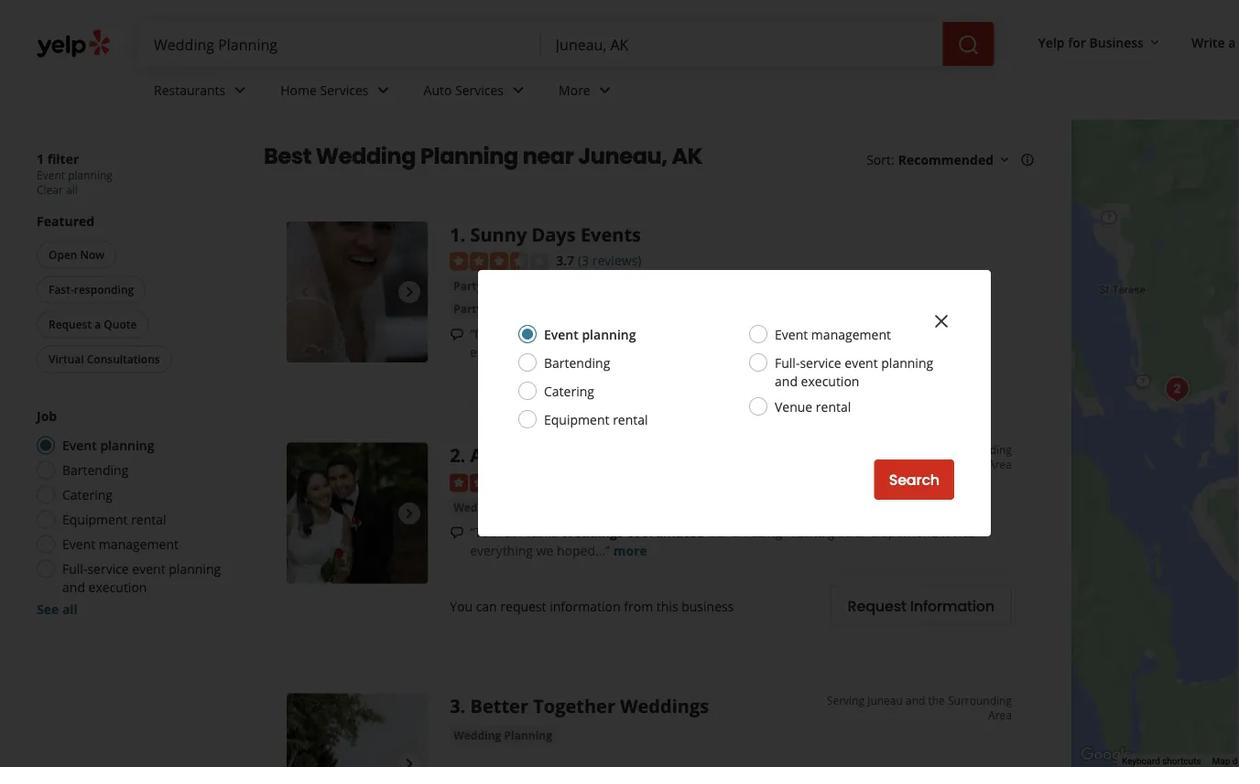 Task type: describe. For each thing, give the bounding box(es) containing it.
juneau,
[[578, 141, 668, 172]]

virtual consultations button
[[37, 346, 172, 373]]

serving juneau and the surrounding area for alaska weddings on ice
[[827, 443, 1012, 472]]

da
[[1233, 756, 1239, 767]]

3 previous image from the top
[[294, 753, 316, 768]]

virtual consultations
[[49, 352, 160, 367]]

wedding planning party & event planning
[[454, 279, 704, 317]]

1 for 1 filter event planning clear all
[[37, 150, 44, 167]]

more
[[559, 81, 591, 99]]

party equipment rentals
[[454, 279, 590, 294]]

business
[[682, 598, 734, 615]]

fast-responding
[[49, 282, 134, 297]]

near
[[523, 141, 574, 172]]

it
[[942, 524, 950, 541]]

1 vertical spatial full-service event planning and execution
[[62, 561, 221, 596]]

planning up seem
[[655, 279, 704, 294]]

request a quote
[[49, 317, 137, 332]]

sunny days events link
[[470, 222, 641, 247]]

auto services link
[[409, 66, 544, 119]]

business categories element
[[139, 66, 1239, 119]]

16 speech v2 image for 1
[[450, 328, 465, 342]]

"fine
[[470, 325, 497, 343]]

services for auto services
[[455, 81, 504, 99]]

. for 1
[[460, 222, 466, 247]]

2 vertical spatial wedding planning link
[[450, 726, 556, 745]]

featured group
[[33, 212, 227, 377]]

1 vertical spatial service
[[87, 561, 129, 578]]

events
[[581, 222, 641, 247]]

area for better together weddings
[[989, 708, 1012, 723]]

this
[[657, 598, 678, 615]]

bartending inside search dialog
[[544, 354, 610, 371]]

a for request
[[95, 317, 101, 332]]

see all
[[37, 601, 78, 618]]

virtual
[[49, 352, 84, 367]]

all inside 1 filter event planning clear all
[[66, 182, 78, 197]]

business
[[1090, 33, 1144, 51]]

alaska for at
[[520, 524, 558, 541]]

all inside option group
[[62, 601, 78, 618]]

information
[[550, 598, 621, 615]]

weddings for coordinated
[[561, 524, 624, 541]]

sort:
[[867, 151, 895, 168]]

hidden
[[559, 325, 601, 343]]

24 chevron down v2 image for home services
[[372, 79, 394, 101]]

0 horizontal spatial management
[[99, 536, 179, 553]]

1 filter event planning clear all
[[37, 150, 113, 197]]

weddings inside 3 . better together weddings wedding planning
[[620, 694, 709, 719]]

yelp for business
[[1038, 33, 1144, 51]]

equipment rental inside option group
[[62, 511, 166, 529]]

0 vertical spatial wedding planning link
[[601, 277, 707, 296]]

3 . better together weddings wedding planning
[[450, 694, 709, 743]]

3.7
[[556, 252, 574, 269]]

auto services
[[424, 81, 504, 99]]

option group containing job
[[31, 407, 227, 619]]

job
[[37, 408, 57, 425]]

1 vertical spatial wedding planning link
[[450, 499, 556, 517]]

rentals
[[549, 279, 590, 294]]

information
[[910, 596, 995, 616]]

5 star rating image
[[450, 474, 549, 492]]

event inside search dialog
[[845, 354, 878, 371]]

request information button
[[831, 586, 1012, 626]]

planning down rentals
[[531, 302, 579, 317]]

planning down auto services link
[[420, 141, 518, 172]]

1 horizontal spatial alaska weddings on ice image
[[1159, 371, 1196, 408]]

3
[[450, 694, 460, 719]]

equipment
[[470, 344, 536, 361]]

. inside 3 . better together weddings wedding planning
[[460, 694, 466, 719]]

1 for 1 . sunny days events
[[450, 222, 460, 247]]

alaska weddings on ice link
[[470, 443, 687, 468]]

wedding inside button
[[454, 500, 501, 515]]

have
[[719, 325, 748, 343]]

"tom
[[470, 524, 501, 541]]

party & event planning button
[[450, 300, 583, 319]]

keyboard
[[1122, 756, 1160, 767]]

close image
[[931, 311, 953, 333]]

ice
[[661, 443, 687, 468]]

the for better together weddings
[[928, 693, 945, 708]]

wedding inside 3 . better together weddings wedding planning
[[454, 728, 501, 743]]

they
[[636, 325, 664, 343]]

was
[[953, 524, 976, 541]]

equipment inside button
[[486, 279, 546, 294]]

0 horizontal spatial execution
[[88, 579, 147, 596]]

now
[[80, 247, 105, 262]]

keyboard shortcuts button
[[1122, 755, 1202, 768]]

at
[[505, 524, 516, 541]]

catering inside search dialog
[[544, 382, 594, 400]]

restaurants
[[154, 81, 226, 99]]

event down virtual
[[62, 437, 97, 454]]

serving for alaska weddings on ice
[[827, 443, 865, 458]]

to
[[703, 325, 716, 343]]

party inside party equipment rentals button
[[454, 279, 483, 294]]

3.7 star rating image
[[450, 253, 549, 271]]

2
[[450, 443, 460, 468]]

yelp
[[1038, 33, 1065, 51]]

"tom at alaska weddings coordinated
[[470, 524, 705, 541]]

reviews)
[[593, 252, 642, 269]]

which
[[539, 344, 574, 361]]

restaurants link
[[139, 66, 266, 119]]

you can request information from this business
[[450, 598, 734, 615]]

ak
[[672, 141, 703, 172]]

keyboard shortcuts
[[1122, 756, 1202, 767]]

3 slideshow element from the top
[[287, 694, 428, 768]]

and inside "fine print and hidden fees. they seem to have the "monopoly" on rental wedding equipment which means..." more
[[533, 325, 556, 343]]

slideshow element for 1
[[287, 222, 428, 363]]

open now
[[49, 247, 105, 262]]

rental inside option group
[[131, 511, 166, 529]]

16 info v2 image
[[1021, 152, 1035, 167]]

google image
[[1076, 744, 1137, 768]]

event planning inside option group
[[62, 437, 154, 454]]

planning inside wedding planning button
[[504, 500, 552, 515]]

write a link
[[1184, 26, 1239, 59]]

event right the have
[[775, 326, 808, 343]]

rental inside "fine print and hidden fees. they seem to have the "monopoly" on rental wedding equipment which means..." more
[[867, 325, 902, 343]]

filter
[[47, 150, 79, 167]]

fast-
[[49, 282, 74, 297]]

1 vertical spatial catering
[[62, 486, 113, 504]]

more inside "fine print and hidden fees. they seem to have the "monopoly" on rental wedding equipment which means..." more
[[636, 344, 670, 361]]

quote
[[104, 317, 137, 332]]

for
[[1068, 33, 1086, 51]]

home services link
[[266, 66, 409, 119]]

auto
[[424, 81, 452, 99]]

map da
[[1213, 756, 1239, 767]]

. for 2
[[460, 443, 466, 468]]

24 chevron down v2 image for auto services
[[508, 79, 530, 101]]

print
[[501, 325, 529, 343]]

wedding planning
[[454, 500, 552, 515]]

wedding planning button for wedding planning link to the bottom
[[450, 726, 556, 745]]

area for alaska weddings on ice
[[989, 457, 1012, 472]]

event inside 1 filter event planning clear all
[[37, 168, 65, 183]]

1 vertical spatial event
[[132, 561, 165, 578]]

&
[[486, 302, 494, 317]]

days
[[532, 222, 576, 247]]

hoped..."
[[557, 542, 610, 560]]

alaska for .
[[470, 443, 531, 468]]

a for write
[[1229, 33, 1236, 51]]

"monopoly"
[[774, 325, 845, 343]]

event management inside search dialog
[[775, 326, 891, 343]]



Task type: locate. For each thing, give the bounding box(es) containing it.
0 vertical spatial full-
[[775, 354, 800, 371]]

2 serving from the top
[[827, 693, 865, 708]]

see all button
[[37, 601, 78, 618]]

0 horizontal spatial event
[[132, 561, 165, 578]]

0 vertical spatial equipment
[[486, 279, 546, 294]]

0 horizontal spatial event management
[[62, 536, 179, 553]]

user actions element
[[1024, 26, 1239, 62]]

management
[[812, 326, 891, 343], [99, 536, 179, 553]]

equipment rental
[[544, 411, 648, 428], [62, 511, 166, 529]]

yelp for business button
[[1031, 26, 1170, 59]]

all
[[66, 182, 78, 197], [62, 601, 78, 618]]

2 vertical spatial previous image
[[294, 753, 316, 768]]

featured
[[37, 213, 95, 230]]

party & event planning link
[[450, 300, 583, 319]]

0 vertical spatial the
[[751, 325, 771, 343]]

the
[[751, 325, 771, 343], [928, 443, 945, 458], [928, 693, 945, 708]]

event management up venue rental
[[775, 326, 891, 343]]

24 chevron down v2 image inside auto services link
[[508, 79, 530, 101]]

1 vertical spatial equipment
[[544, 411, 610, 428]]

venue
[[775, 398, 813, 415]]

1 vertical spatial alaska weddings on ice image
[[287, 443, 428, 584]]

. left better
[[460, 694, 466, 719]]

1 surrounding from the top
[[948, 443, 1012, 458]]

event up the which
[[544, 326, 579, 343]]

1 vertical spatial all
[[62, 601, 78, 618]]

. left sunny
[[460, 222, 466, 247]]

1 horizontal spatial event planning
[[544, 326, 636, 343]]

1 vertical spatial full-
[[62, 561, 87, 578]]

consultations
[[87, 352, 160, 367]]

0 horizontal spatial event planning
[[62, 437, 154, 454]]

1 horizontal spatial equipment rental
[[544, 411, 648, 428]]

event down the filter
[[37, 168, 65, 183]]

2 serving juneau and the surrounding area from the top
[[827, 693, 1012, 723]]

management inside search dialog
[[812, 326, 891, 343]]

weddings right together
[[620, 694, 709, 719]]

more
[[636, 344, 670, 361], [614, 542, 648, 560]]

alaska weddings on ice image
[[1159, 371, 1196, 408], [287, 443, 428, 584]]

0 horizontal spatial equipment rental
[[62, 511, 166, 529]]

wedding
[[906, 325, 960, 343]]

1 vertical spatial request
[[848, 596, 907, 616]]

2 vertical spatial equipment
[[62, 511, 128, 529]]

better together weddings image
[[287, 694, 428, 768]]

event planning inside search dialog
[[544, 326, 636, 343]]

request left information
[[848, 596, 907, 616]]

equipment inside search dialog
[[544, 411, 610, 428]]

1 vertical spatial .
[[460, 443, 466, 468]]

2 horizontal spatial 24 chevron down v2 image
[[508, 79, 530, 101]]

1 vertical spatial 1
[[450, 222, 460, 247]]

1 inside 1 filter event planning clear all
[[37, 150, 44, 167]]

1 serving juneau and the surrounding area from the top
[[827, 443, 1012, 472]]

serving
[[827, 443, 865, 458], [827, 693, 865, 708]]

24 chevron down v2 image
[[229, 79, 251, 101], [372, 79, 394, 101], [508, 79, 530, 101]]

a
[[1229, 33, 1236, 51], [95, 317, 101, 332]]

alaska for amazing
[[786, 524, 824, 541]]

all right see
[[62, 601, 78, 618]]

full-service event planning and execution up see all on the bottom of the page
[[62, 561, 221, 596]]

open now button
[[37, 241, 116, 269]]

services
[[320, 81, 369, 99], [455, 81, 504, 99]]

16 speech v2 image
[[450, 328, 465, 342], [450, 526, 465, 541]]

we
[[536, 542, 554, 560]]

2 party from the top
[[454, 302, 483, 317]]

wedding up "tom
[[454, 500, 501, 515]]

1 vertical spatial management
[[99, 536, 179, 553]]

a inside button
[[95, 317, 101, 332]]

write
[[1192, 33, 1225, 51]]

full- down "monopoly"
[[775, 354, 800, 371]]

2 next image from the top
[[399, 503, 421, 525]]

0 vertical spatial alaska weddings on ice image
[[1159, 371, 1196, 408]]

more link
[[614, 542, 648, 560]]

2 vertical spatial the
[[928, 693, 945, 708]]

sunny
[[470, 222, 527, 247]]

1 vertical spatial event management
[[62, 536, 179, 553]]

previous image
[[294, 281, 316, 303], [294, 503, 316, 525], [294, 753, 316, 768]]

weddings left on
[[536, 443, 625, 468]]

bartending
[[544, 354, 610, 371], [62, 462, 129, 479]]

1 vertical spatial surrounding
[[948, 693, 1012, 708]]

1 vertical spatial juneau
[[868, 693, 903, 708]]

full-service event planning and execution
[[775, 354, 934, 390], [62, 561, 221, 596]]

wedding planning link down 5 star rating image
[[450, 499, 556, 517]]

2 vertical spatial .
[[460, 694, 466, 719]]

open
[[49, 247, 77, 262]]

1 horizontal spatial execution
[[801, 372, 860, 390]]

3 24 chevron down v2 image from the left
[[508, 79, 530, 101]]

full-
[[775, 354, 800, 371], [62, 561, 87, 578]]

fees.
[[604, 325, 632, 343]]

seem
[[668, 325, 700, 343]]

2 . alaska weddings on ice
[[450, 443, 687, 468]]

request for request a quote
[[49, 317, 92, 332]]

more link
[[544, 66, 631, 119]]

shortcuts
[[1163, 756, 1202, 767]]

the inside "fine print and hidden fees. they seem to have the "monopoly" on rental wedding equipment which means..." more
[[751, 325, 771, 343]]

1 horizontal spatial service
[[800, 354, 842, 371]]

0 vertical spatial 16 speech v2 image
[[450, 328, 465, 342]]

1 vertical spatial slideshow element
[[287, 443, 428, 584]]

search image
[[958, 34, 980, 56]]

wedding planning link down reviews)
[[601, 277, 707, 296]]

2 vertical spatial weddings
[[620, 694, 709, 719]]

can
[[476, 598, 497, 615]]

full- up see all button at left bottom
[[62, 561, 87, 578]]

best
[[264, 141, 312, 172]]

wedding planning button
[[601, 277, 707, 296], [450, 499, 556, 517], [450, 726, 556, 745]]

1 . from the top
[[460, 222, 466, 247]]

bartending inside option group
[[62, 462, 129, 479]]

more down coordinated
[[614, 542, 648, 560]]

juneau for better together weddings
[[868, 693, 903, 708]]

alaska inside our amazing alaska glacier elopement; it was everything we hoped..."
[[786, 524, 824, 541]]

24 chevron down v2 image inside 'home services' link
[[372, 79, 394, 101]]

0 horizontal spatial 1
[[37, 150, 44, 167]]

1 next image from the top
[[399, 281, 421, 303]]

wedding down 'home services' link
[[316, 141, 416, 172]]

wedding down reviews)
[[605, 279, 653, 294]]

event up see all button at left bottom
[[62, 536, 95, 553]]

slideshow element
[[287, 222, 428, 363], [287, 443, 428, 584], [287, 694, 428, 768]]

alaska up 5 star rating image
[[470, 443, 531, 468]]

0 vertical spatial full-service event planning and execution
[[775, 354, 934, 390]]

weddings for on
[[536, 443, 625, 468]]

planning down better
[[504, 728, 552, 743]]

1 vertical spatial serving juneau and the surrounding area
[[827, 693, 1012, 723]]

1 left the filter
[[37, 150, 44, 167]]

1 vertical spatial area
[[989, 708, 1012, 723]]

together
[[533, 694, 616, 719]]

0 vertical spatial bartending
[[544, 354, 610, 371]]

amazing
[[732, 524, 783, 541]]

services for home services
[[320, 81, 369, 99]]

full-service event planning and execution inside search dialog
[[775, 354, 934, 390]]

everything
[[470, 542, 533, 560]]

next image for 2 . alaska weddings on ice
[[399, 503, 421, 525]]

means..."
[[577, 344, 632, 361]]

wedding planning button down 5 star rating image
[[450, 499, 556, 517]]

. up 5 star rating image
[[460, 443, 466, 468]]

better
[[470, 694, 529, 719]]

2 slideshow element from the top
[[287, 443, 428, 584]]

0 horizontal spatial full-
[[62, 561, 87, 578]]

our amazing alaska glacier elopement; it was everything we hoped..."
[[470, 524, 976, 560]]

more down they
[[636, 344, 670, 361]]

write a 
[[1192, 33, 1239, 51]]

(3 reviews)
[[578, 252, 642, 269]]

previous image for 2 . alaska weddings on ice
[[294, 503, 316, 525]]

0 vertical spatial serving
[[827, 443, 865, 458]]

weddings up hoped..." on the left of the page
[[561, 524, 624, 541]]

0 vertical spatial event
[[845, 354, 878, 371]]

next image left "tom
[[399, 503, 421, 525]]

1 vertical spatial bartending
[[62, 462, 129, 479]]

1 vertical spatial the
[[928, 443, 945, 458]]

clear all link
[[37, 182, 78, 197]]

1 horizontal spatial a
[[1229, 33, 1236, 51]]

party left &
[[454, 302, 483, 317]]

1 vertical spatial next image
[[399, 503, 421, 525]]

request
[[501, 598, 547, 615]]

alaska left glacier
[[786, 524, 824, 541]]

1 vertical spatial party
[[454, 302, 483, 317]]

0 vertical spatial more
[[636, 344, 670, 361]]

equipment rental inside search dialog
[[544, 411, 648, 428]]

None search field
[[139, 22, 998, 66]]

wedding planning button down reviews)
[[601, 277, 707, 296]]

0 horizontal spatial catering
[[62, 486, 113, 504]]

0 vertical spatial area
[[989, 457, 1012, 472]]

event inside wedding planning party & event planning
[[497, 302, 528, 317]]

2 previous image from the top
[[294, 503, 316, 525]]

24 chevron down v2 image right auto services
[[508, 79, 530, 101]]

1 vertical spatial a
[[95, 317, 101, 332]]

1 juneau from the top
[[868, 443, 903, 458]]

1 horizontal spatial event
[[845, 354, 878, 371]]

3.7 link
[[556, 250, 574, 270]]

1 horizontal spatial services
[[455, 81, 504, 99]]

planning up at
[[504, 500, 552, 515]]

wedding planning button for middle wedding planning link
[[450, 499, 556, 517]]

wedding
[[316, 141, 416, 172], [605, 279, 653, 294], [454, 500, 501, 515], [454, 728, 501, 743]]

request up virtual
[[49, 317, 92, 332]]

alaska up we
[[520, 524, 558, 541]]

24 chevron down v2 image
[[594, 79, 616, 101]]

0 vertical spatial slideshow element
[[287, 222, 428, 363]]

services right home
[[320, 81, 369, 99]]

party equipment rentals link
[[450, 277, 594, 296]]

3 . from the top
[[460, 694, 466, 719]]

0 horizontal spatial request
[[49, 317, 92, 332]]

see
[[37, 601, 59, 618]]

request a quote button
[[37, 311, 149, 339]]

on
[[848, 325, 864, 343]]

24 chevron down v2 image inside restaurants "link"
[[229, 79, 251, 101]]

1 previous image from the top
[[294, 281, 316, 303]]

24 chevron down v2 image right restaurants
[[229, 79, 251, 101]]

2 16 speech v2 image from the top
[[450, 526, 465, 541]]

2 services from the left
[[455, 81, 504, 99]]

services right auto
[[455, 81, 504, 99]]

pearson's pond image
[[1232, 348, 1239, 384]]

you
[[450, 598, 473, 615]]

"fine print and hidden fees. they seem to have the "monopoly" on rental wedding equipment which means..." more
[[470, 325, 960, 361]]

event planning down virtual consultations button
[[62, 437, 154, 454]]

fast-responding button
[[37, 276, 146, 304]]

wedding planning link down better
[[450, 726, 556, 745]]

a right write
[[1229, 33, 1236, 51]]

16 chevron down v2 image
[[1148, 35, 1162, 50]]

1 slideshow element from the top
[[287, 222, 428, 363]]

party inside wedding planning party & event planning
[[454, 302, 483, 317]]

2 . from the top
[[460, 443, 466, 468]]

party down 3.7 star rating image
[[454, 279, 483, 294]]

1 area from the top
[[989, 457, 1012, 472]]

execution inside search dialog
[[801, 372, 860, 390]]

previous image for 1 . sunny days events
[[294, 281, 316, 303]]

all right clear
[[66, 182, 78, 197]]

2 surrounding from the top
[[948, 693, 1012, 708]]

glacier
[[828, 524, 867, 541]]

planning
[[68, 168, 113, 183], [582, 326, 636, 343], [882, 354, 934, 371], [100, 437, 154, 454], [169, 561, 221, 578]]

1 . sunny days events
[[450, 222, 641, 247]]

request inside request a quote button
[[49, 317, 92, 332]]

0 vertical spatial party
[[454, 279, 483, 294]]

a left quote
[[95, 317, 101, 332]]

1 party from the top
[[454, 279, 483, 294]]

0 horizontal spatial a
[[95, 317, 101, 332]]

0 vertical spatial service
[[800, 354, 842, 371]]

next image
[[399, 281, 421, 303], [399, 503, 421, 525]]

1
[[37, 150, 44, 167], [450, 222, 460, 247]]

serving for better together weddings
[[827, 693, 865, 708]]

service
[[800, 354, 842, 371], [87, 561, 129, 578]]

1 horizontal spatial request
[[848, 596, 907, 616]]

1 24 chevron down v2 image from the left
[[229, 79, 251, 101]]

24 chevron down v2 image for restaurants
[[229, 79, 251, 101]]

surrounding for better together weddings
[[948, 693, 1012, 708]]

0 vertical spatial previous image
[[294, 281, 316, 303]]

event planning up means..."
[[544, 326, 636, 343]]

16 speech v2 image for 2
[[450, 526, 465, 541]]

planning inside 1 filter event planning clear all
[[68, 168, 113, 183]]

planning inside 3 . better together weddings wedding planning
[[504, 728, 552, 743]]

venue rental
[[775, 398, 851, 415]]

0 vertical spatial event management
[[775, 326, 891, 343]]

surrounding
[[948, 443, 1012, 458], [948, 693, 1012, 708]]

0 vertical spatial all
[[66, 182, 78, 197]]

serving juneau and the surrounding area for better together weddings
[[827, 693, 1012, 723]]

rental
[[867, 325, 902, 343], [816, 398, 851, 415], [613, 411, 648, 428], [131, 511, 166, 529]]

search
[[889, 470, 940, 491]]

2 24 chevron down v2 image from the left
[[372, 79, 394, 101]]

next image for 1 . sunny days events
[[399, 281, 421, 303]]

1 vertical spatial previous image
[[294, 503, 316, 525]]

1 vertical spatial serving
[[827, 693, 865, 708]]

request inside request information button
[[848, 596, 907, 616]]

1 serving from the top
[[827, 443, 865, 458]]

service inside search dialog
[[800, 354, 842, 371]]

search dialog
[[0, 0, 1239, 768]]

1 vertical spatial equipment rental
[[62, 511, 166, 529]]

full- inside option group
[[62, 561, 87, 578]]

1 horizontal spatial 1
[[450, 222, 460, 247]]

0 vertical spatial surrounding
[[948, 443, 1012, 458]]

1 vertical spatial event planning
[[62, 437, 154, 454]]

0 horizontal spatial service
[[87, 561, 129, 578]]

next image
[[399, 753, 421, 768]]

2 juneau from the top
[[868, 693, 903, 708]]

home services
[[281, 81, 369, 99]]

1 vertical spatial 16 speech v2 image
[[450, 526, 465, 541]]

sunny days events image
[[287, 222, 428, 363]]

option group
[[31, 407, 227, 619]]

(3 reviews) link
[[578, 250, 642, 270]]

next image left &
[[399, 281, 421, 303]]

0 horizontal spatial alaska weddings on ice image
[[287, 443, 428, 584]]

1 vertical spatial execution
[[88, 579, 147, 596]]

event management up see all on the bottom of the page
[[62, 536, 179, 553]]

on
[[630, 443, 656, 468]]

16 speech v2 image left "tom
[[450, 526, 465, 541]]

catering
[[544, 382, 594, 400], [62, 486, 113, 504]]

0 vertical spatial a
[[1229, 33, 1236, 51]]

0 vertical spatial execution
[[801, 372, 860, 390]]

from
[[624, 598, 653, 615]]

request for request information
[[848, 596, 907, 616]]

1 left sunny
[[450, 222, 460, 247]]

1 vertical spatial more
[[614, 542, 648, 560]]

24 chevron down v2 image left auto
[[372, 79, 394, 101]]

1 vertical spatial weddings
[[561, 524, 624, 541]]

0 vertical spatial serving juneau and the surrounding area
[[827, 443, 1012, 472]]

2 vertical spatial slideshow element
[[287, 694, 428, 768]]

map
[[1213, 756, 1231, 767]]

1 horizontal spatial catering
[[544, 382, 594, 400]]

2 vertical spatial wedding planning button
[[450, 726, 556, 745]]

surrounding for alaska weddings on ice
[[948, 443, 1012, 458]]

wedding down better
[[454, 728, 501, 743]]

2 area from the top
[[989, 708, 1012, 723]]

1 16 speech v2 image from the top
[[450, 328, 465, 342]]

full- inside search dialog
[[775, 354, 800, 371]]

0 horizontal spatial full-service event planning and execution
[[62, 561, 221, 596]]

0 vertical spatial request
[[49, 317, 92, 332]]

.
[[460, 222, 466, 247], [460, 443, 466, 468], [460, 694, 466, 719]]

wedding inside wedding planning party & event planning
[[605, 279, 653, 294]]

1 services from the left
[[320, 81, 369, 99]]

0 horizontal spatial services
[[320, 81, 369, 99]]

responding
[[74, 282, 134, 297]]

event right &
[[497, 302, 528, 317]]

map region
[[978, 86, 1239, 768]]

the for alaska weddings on ice
[[928, 443, 945, 458]]

and inside search dialog
[[775, 372, 798, 390]]

full-service event planning and execution down on
[[775, 354, 934, 390]]

1 horizontal spatial bartending
[[544, 354, 610, 371]]

16 speech v2 image left the ""fine" at the left top of the page
[[450, 328, 465, 342]]

1 vertical spatial wedding planning button
[[450, 499, 556, 517]]

slideshow element for 2
[[287, 443, 428, 584]]

1 horizontal spatial management
[[812, 326, 891, 343]]

0 vertical spatial 1
[[37, 150, 44, 167]]

juneau for alaska weddings on ice
[[868, 443, 903, 458]]

1 horizontal spatial full-
[[775, 354, 800, 371]]

wedding planning button for top wedding planning link
[[601, 277, 707, 296]]

0 vertical spatial .
[[460, 222, 466, 247]]

1 horizontal spatial event management
[[775, 326, 891, 343]]

1 horizontal spatial 24 chevron down v2 image
[[372, 79, 394, 101]]

0 horizontal spatial bartending
[[62, 462, 129, 479]]

0 vertical spatial juneau
[[868, 443, 903, 458]]

wedding planning button down better
[[450, 726, 556, 745]]

0 vertical spatial equipment rental
[[544, 411, 648, 428]]

0 vertical spatial catering
[[544, 382, 594, 400]]



Task type: vqa. For each thing, say whether or not it's contained in the screenshot.
Alaska Weddings On Ice image
yes



